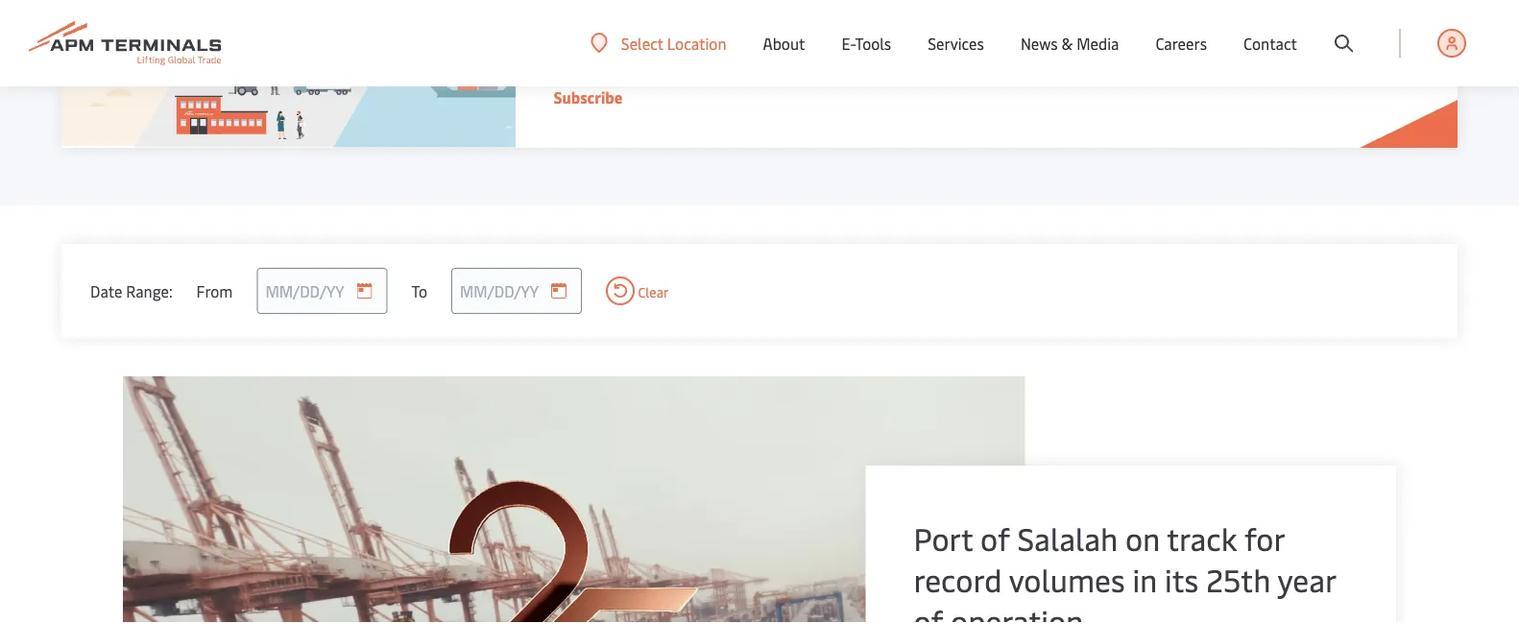 Task type: vqa. For each thing, say whether or not it's contained in the screenshot.
the before
no



Task type: locate. For each thing, give the bounding box(es) containing it.
newsletters
[[630, 39, 713, 60]]

got
[[1365, 0, 1388, 12]]

send
[[1145, 0, 1178, 12]]

something
[[554, 15, 627, 36]]

link
[[1117, 15, 1142, 36]]

via
[[1068, 15, 1087, 36]]

To text field
[[452, 268, 582, 314]]

the
[[1091, 15, 1114, 36], [1249, 15, 1272, 36], [603, 39, 627, 60]]

1 an from the left
[[602, 0, 619, 12]]

0 horizontal spatial global
[[946, 0, 990, 12]]

on down something
[[583, 39, 600, 60]]

0 vertical spatial global
[[946, 0, 990, 12]]

global
[[946, 0, 990, 12], [1276, 15, 1320, 36]]

global inside global newsletter box on the newsletters tab.
[[1276, 15, 1320, 36]]

1 vertical spatial on
[[1126, 518, 1161, 559]]

on inside port of salalah on track for record volumes in its 25th year of operation
[[1126, 518, 1161, 559]]

of right port
[[981, 518, 1010, 559]]

port of salalah 25 anniversary image
[[123, 377, 1025, 623]]

to up interested
[[813, 0, 828, 12]]

1 horizontal spatial to
[[901, 0, 915, 12]]

to
[[813, 0, 828, 12], [901, 0, 915, 12]]

0 vertical spatial on
[[583, 39, 600, 60]]

news
[[1021, 33, 1058, 54]]

2 an from the left
[[1210, 0, 1227, 12]]

clear button
[[606, 277, 669, 305]]

global down when on the right top of the page
[[1276, 15, 1320, 36]]

1 horizontal spatial the
[[1091, 15, 1114, 36]]

on
[[583, 39, 600, 60], [1126, 518, 1161, 559]]

an up and
[[1210, 0, 1227, 12]]

media
[[1077, 33, 1120, 54]]

track
[[1167, 518, 1238, 559]]

to up simply
[[901, 0, 915, 12]]

1 to from the left
[[813, 0, 828, 12]]

2 to from the left
[[901, 0, 915, 12]]

0 horizontal spatial to
[[813, 0, 828, 12]]

1 vertical spatial global
[[1276, 15, 1320, 36]]

1 horizontal spatial an
[[1210, 0, 1227, 12]]

you'll
[[740, 15, 777, 36]]

contact
[[1244, 33, 1298, 54]]

interested
[[801, 15, 871, 36]]

update
[[1230, 0, 1279, 12]]

the down the 'we'll'
[[1091, 15, 1114, 36]]

the inside global newsletter box on the newsletters tab.
[[603, 39, 627, 60]]

we're
[[631, 15, 667, 36]]

on inside global newsletter box on the newsletters tab.
[[583, 39, 600, 60]]

news & media
[[1021, 33, 1120, 54]]

container terminal illustration image
[[61, 0, 515, 148]]

of down port
[[914, 600, 944, 623]]

confident
[[670, 15, 736, 36]]

an
[[602, 0, 619, 12], [1210, 0, 1227, 12]]

1 horizontal spatial on
[[1126, 518, 1161, 559]]

location
[[667, 33, 727, 53]]

0 vertical spatial of
[[981, 518, 1010, 559]]

an up something
[[602, 0, 619, 12]]

its
[[1165, 559, 1199, 600]]

25th
[[1206, 559, 1271, 600]]

select location
[[621, 33, 727, 53]]

0 horizontal spatial of
[[914, 600, 944, 623]]

of
[[981, 518, 1010, 559], [914, 600, 944, 623]]

global up enter
[[946, 0, 990, 12]]

you
[[1181, 0, 1206, 12]]

From text field
[[257, 268, 388, 314]]

news & media button
[[1021, 0, 1120, 86]]

our
[[919, 0, 942, 12]]

only
[[1112, 0, 1141, 12]]

0 horizontal spatial the
[[603, 39, 627, 60]]

1 horizontal spatial global
[[1276, 15, 1320, 36]]

the down update
[[1249, 15, 1272, 36]]

record
[[914, 559, 1002, 600]]

0 horizontal spatial an
[[602, 0, 619, 12]]

the down something
[[603, 39, 627, 60]]

newsletter
[[1324, 15, 1399, 36]]

careers
[[1156, 33, 1208, 54]]

clear
[[635, 283, 669, 301]]

1 vertical spatial of
[[914, 600, 944, 623]]

services
[[928, 33, 985, 54]]

box
[[554, 39, 579, 60]]

on left its
[[1126, 518, 1161, 559]]

0 horizontal spatial on
[[583, 39, 600, 60]]

apmterminals.com
[[623, 0, 751, 12]]



Task type: describe. For each thing, give the bounding box(es) containing it.
tick
[[1220, 15, 1246, 36]]

we'll
[[1075, 0, 1108, 12]]

tools
[[856, 33, 892, 54]]

range:
[[126, 281, 173, 301]]

newsletter.
[[994, 0, 1071, 12]]

in.
[[875, 15, 891, 36]]

subscribe
[[554, 87, 623, 108]]

in
[[1133, 559, 1158, 600]]

about
[[763, 33, 805, 54]]

your
[[984, 15, 1014, 36]]

tab.
[[717, 39, 743, 60]]

and
[[1191, 15, 1217, 36]]

for
[[1245, 518, 1285, 559]]

e-tools
[[842, 33, 892, 54]]

create an apmterminals.com account to subscribe to our global newsletter. we'll only send you an update when we've got something we're confident you'll be interested in. simply enter your details via the link below and tick the
[[554, 0, 1388, 36]]

on for track
[[1126, 518, 1161, 559]]

&
[[1062, 33, 1073, 54]]

salalah
[[1018, 518, 1118, 559]]

subscribe
[[832, 0, 897, 12]]

year
[[1278, 559, 1336, 600]]

port
[[914, 518, 973, 559]]

on for the
[[583, 39, 600, 60]]

global inside create an apmterminals.com account to subscribe to our global newsletter. we'll only send you an update when we've got something we're confident you'll be interested in. simply enter your details via the link below and tick the
[[946, 0, 990, 12]]

e-tools button
[[842, 0, 892, 86]]

1 horizontal spatial of
[[981, 518, 1010, 559]]

services button
[[928, 0, 985, 86]]

port of salalah on track for record volumes in its 25th year of operation
[[914, 518, 1336, 623]]

to
[[412, 281, 427, 301]]

careers button
[[1156, 0, 1208, 86]]

below
[[1146, 15, 1188, 36]]

about button
[[763, 0, 805, 86]]

port of salalah on track for record volumes in its 25th year of operation link
[[914, 518, 1339, 623]]

account
[[755, 0, 810, 12]]

contact button
[[1244, 0, 1298, 86]]

enter
[[944, 15, 980, 36]]

be
[[780, 15, 797, 36]]

global newsletter box on the newsletters tab.
[[554, 15, 1399, 60]]

select
[[621, 33, 664, 53]]

date range:
[[90, 281, 173, 301]]

create
[[554, 0, 598, 12]]

volumes
[[1009, 559, 1126, 600]]

simply
[[894, 15, 940, 36]]

2 horizontal spatial the
[[1249, 15, 1272, 36]]

operation
[[951, 600, 1084, 623]]

details
[[1018, 15, 1064, 36]]

we've
[[1323, 0, 1362, 12]]

e-
[[842, 33, 856, 54]]

date
[[90, 281, 122, 301]]

select location button
[[591, 32, 727, 54]]

when
[[1283, 0, 1320, 12]]

from
[[197, 281, 233, 301]]



